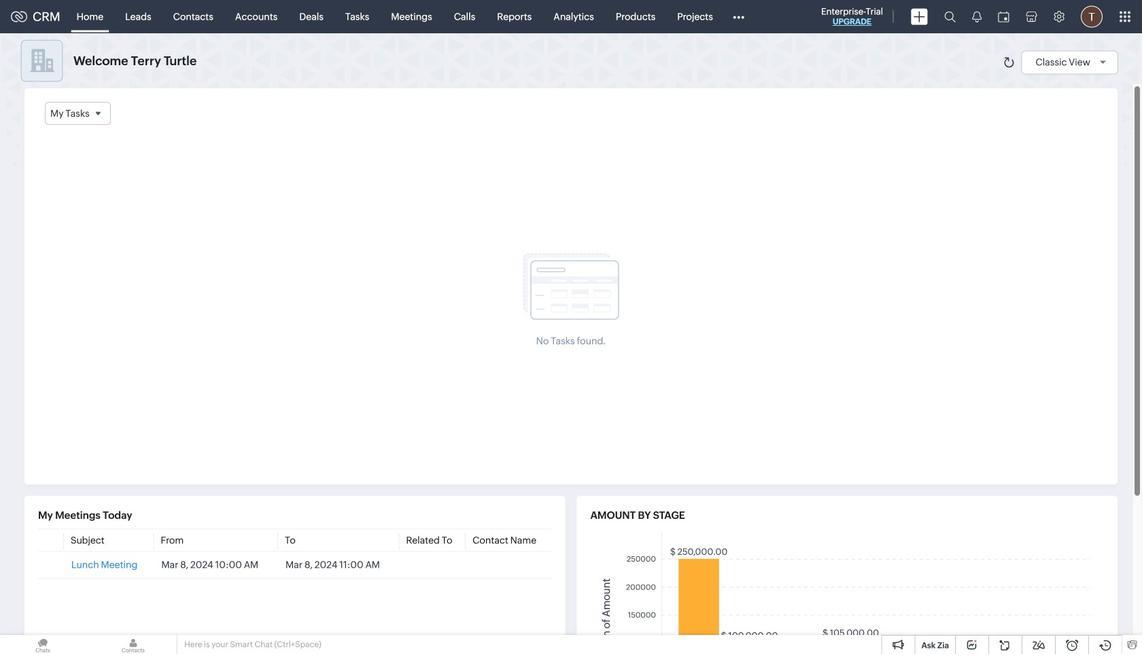 Task type: describe. For each thing, give the bounding box(es) containing it.
signals image
[[972, 11, 982, 22]]

search element
[[936, 0, 964, 33]]

calendar image
[[998, 11, 1010, 22]]

signals element
[[964, 0, 990, 33]]

create menu image
[[911, 8, 928, 25]]

chats image
[[0, 636, 86, 655]]



Task type: vqa. For each thing, say whether or not it's contained in the screenshot.
your
no



Task type: locate. For each thing, give the bounding box(es) containing it.
search image
[[944, 11, 956, 22]]

None field
[[45, 102, 111, 125]]

profile element
[[1073, 0, 1111, 33]]

profile image
[[1081, 6, 1103, 28]]

logo image
[[11, 11, 27, 22]]

create menu element
[[903, 0, 936, 33]]

contacts image
[[90, 636, 176, 655]]

Other Modules field
[[724, 6, 753, 28]]



